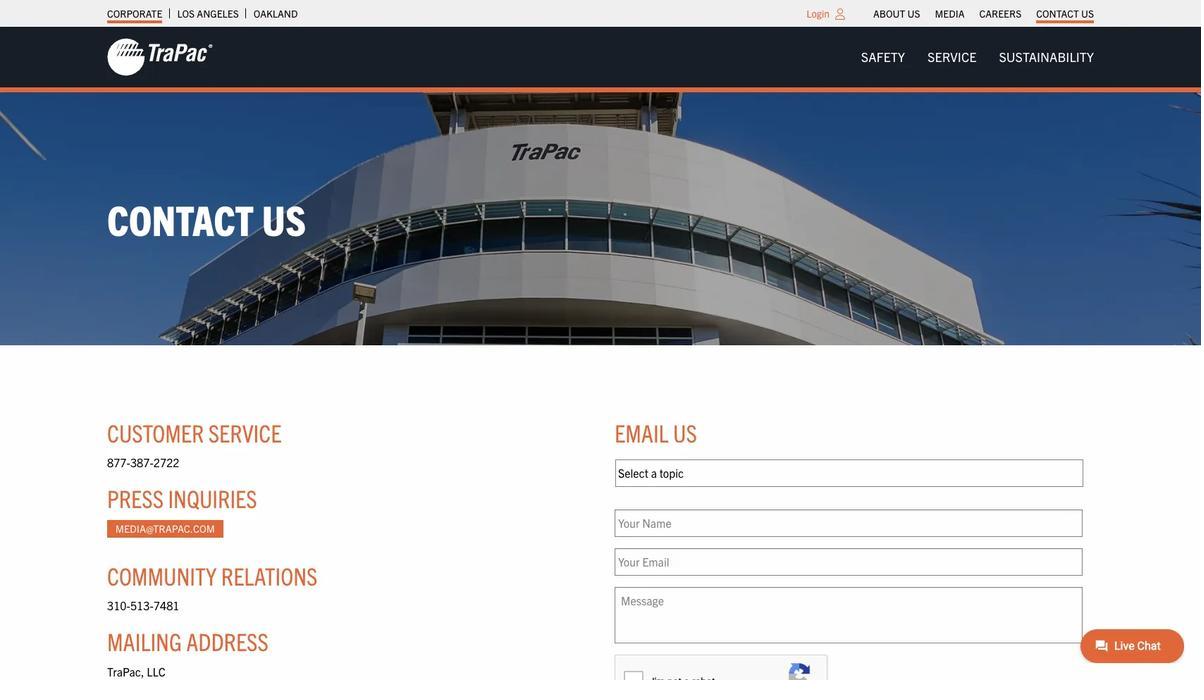 Task type: vqa. For each thing, say whether or not it's contained in the screenshot.
Login Link
yes



Task type: locate. For each thing, give the bounding box(es) containing it.
contact us
[[1037, 7, 1095, 20], [107, 193, 306, 245]]

contact
[[1037, 7, 1080, 20], [107, 193, 254, 245]]

1 vertical spatial contact us
[[107, 193, 306, 245]]

us
[[908, 7, 921, 20], [1082, 7, 1095, 20], [262, 193, 306, 245], [674, 417, 697, 448]]

0 vertical spatial service
[[928, 49, 977, 65]]

1 vertical spatial service
[[209, 417, 282, 448]]

1 horizontal spatial contact us
[[1037, 7, 1095, 20]]

safety link
[[851, 43, 917, 71]]

los angeles link
[[177, 4, 239, 23]]

oakland link
[[254, 4, 298, 23]]

menu bar down careers
[[851, 43, 1106, 71]]

service
[[928, 49, 977, 65], [209, 417, 282, 448]]

513-
[[130, 599, 154, 613]]

us inside "link"
[[908, 7, 921, 20]]

contact us inside menu bar
[[1037, 7, 1095, 20]]

corporate link
[[107, 4, 162, 23]]

media
[[936, 7, 965, 20]]

about us
[[874, 7, 921, 20]]

877-
[[107, 456, 130, 470]]

0 vertical spatial contact
[[1037, 7, 1080, 20]]

0 vertical spatial menu bar
[[867, 4, 1102, 23]]

menu bar up service link
[[867, 4, 1102, 23]]

about
[[874, 7, 906, 20]]

careers link
[[980, 4, 1022, 23]]

address
[[186, 627, 269, 657]]

310-
[[107, 599, 130, 613]]

customer
[[107, 417, 204, 448]]

387-
[[130, 456, 154, 470]]

community
[[107, 561, 217, 591]]

safety
[[862, 49, 906, 65]]

los angeles
[[177, 7, 239, 20]]

media@trapac.com link
[[107, 520, 223, 538]]

mailing
[[107, 627, 182, 657]]

llc
[[147, 665, 166, 679]]

press inquiries
[[107, 483, 257, 514]]

email us
[[615, 417, 697, 448]]

1 vertical spatial contact
[[107, 193, 254, 245]]

trapac, llc
[[107, 665, 166, 679]]

community relations
[[107, 561, 318, 591]]

1 vertical spatial menu bar
[[851, 43, 1106, 71]]

menu bar
[[867, 4, 1102, 23], [851, 43, 1106, 71]]

login link
[[807, 7, 830, 20]]

877-387-2722
[[107, 456, 180, 470]]

0 horizontal spatial contact
[[107, 193, 254, 245]]

0 vertical spatial contact us
[[1037, 7, 1095, 20]]

customer service
[[107, 417, 282, 448]]



Task type: describe. For each thing, give the bounding box(es) containing it.
contact us link
[[1037, 4, 1095, 23]]

light image
[[836, 8, 846, 20]]

1 horizontal spatial service
[[928, 49, 977, 65]]

about us link
[[874, 4, 921, 23]]

careers
[[980, 7, 1022, 20]]

1 horizontal spatial contact
[[1037, 7, 1080, 20]]

0 horizontal spatial service
[[209, 417, 282, 448]]

oakland
[[254, 7, 298, 20]]

media link
[[936, 4, 965, 23]]

Your Email text field
[[615, 549, 1083, 576]]

login
[[807, 7, 830, 20]]

media@trapac.com
[[116, 523, 215, 535]]

service link
[[917, 43, 988, 71]]

Your Name text field
[[615, 510, 1083, 537]]

relations
[[221, 561, 318, 591]]

press
[[107, 483, 164, 514]]

inquiries
[[168, 483, 257, 514]]

0 horizontal spatial contact us
[[107, 193, 306, 245]]

sustainability link
[[988, 43, 1106, 71]]

angeles
[[197, 7, 239, 20]]

310-513-7481
[[107, 599, 180, 613]]

corporate
[[107, 7, 162, 20]]

7481
[[154, 599, 180, 613]]

menu bar containing about us
[[867, 4, 1102, 23]]

2722
[[154, 456, 180, 470]]

sustainability
[[1000, 49, 1095, 65]]

trapac,
[[107, 665, 144, 679]]

email
[[615, 417, 669, 448]]

mailing address
[[107, 627, 269, 657]]

corporate image
[[107, 37, 213, 77]]

los
[[177, 7, 195, 20]]

menu bar containing safety
[[851, 43, 1106, 71]]

Message text field
[[615, 587, 1083, 644]]



